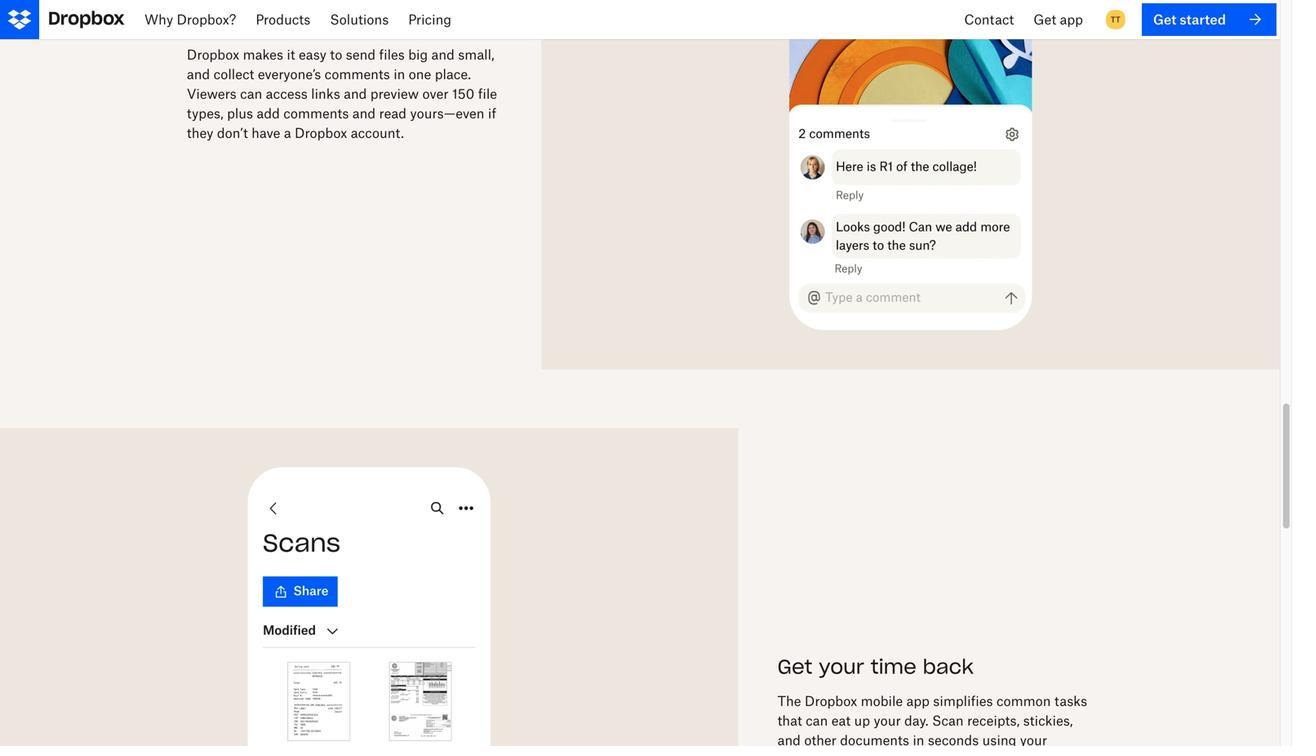 Task type: vqa. For each thing, say whether or not it's contained in the screenshot.
can to the left
yes



Task type: describe. For each thing, give the bounding box(es) containing it.
yours—even
[[410, 105, 485, 121]]

started
[[1180, 11, 1227, 27]]

mobile
[[861, 694, 904, 710]]

access
[[266, 86, 308, 102]]

150
[[452, 86, 475, 102]]

common
[[997, 694, 1052, 710]]

can inside the dropbox mobile app simplifies common tasks that can eat up your day. scan receipts, stickies, and other documents in seconds using yo
[[806, 713, 829, 729]]

eat
[[832, 713, 851, 729]]

why dropbox?
[[145, 11, 236, 27]]

why dropbox? button
[[135, 0, 246, 39]]

get for get your time back
[[778, 655, 813, 679]]

get your time back
[[778, 655, 974, 679]]

and right links
[[344, 86, 367, 102]]

1 horizontal spatial dropbox
[[295, 125, 347, 141]]

can inside dropbox makes it easy to send files big and small, and collect everyone's comments in one place. viewers can access links and preview over 150 file types, plus add comments and read yours—even if they don't have a dropbox account.
[[240, 86, 262, 102]]

tt
[[1112, 14, 1121, 25]]

products
[[256, 11, 311, 27]]

your inside the dropbox mobile app simplifies common tasks that can eat up your day. scan receipts, stickies, and other documents in seconds using yo
[[874, 713, 902, 729]]

why
[[145, 11, 173, 27]]

viewers
[[187, 86, 237, 102]]

solutions
[[330, 11, 389, 27]]

links
[[311, 86, 340, 102]]

in inside dropbox makes it easy to send files big and small, and collect everyone's comments in one place. viewers can access links and preview over 150 file types, plus add comments and read yours—even if they don't have a dropbox account.
[[394, 66, 405, 82]]

get for get app
[[1034, 11, 1057, 27]]

previews of files saved in a dropbox folder as viewed on a mobile phone image
[[39, 468, 700, 747]]

get for get started
[[1154, 11, 1177, 27]]

get started link
[[1143, 3, 1277, 36]]

collect
[[214, 66, 254, 82]]

products button
[[246, 0, 320, 39]]

preview
[[371, 86, 419, 102]]

the dropbox mobile app simplifies common tasks that can eat up your day. scan receipts, stickies, and other documents in seconds using yo
[[778, 694, 1093, 747]]

simplifies
[[934, 694, 994, 710]]

app inside 'get app' popup button
[[1061, 11, 1084, 27]]

in inside the dropbox mobile app simplifies common tasks that can eat up your day. scan receipts, stickies, and other documents in seconds using yo
[[913, 733, 925, 747]]

one
[[409, 66, 432, 82]]

scan
[[933, 713, 964, 729]]

don't
[[217, 125, 248, 141]]

time
[[871, 655, 917, 679]]

place.
[[435, 66, 471, 82]]

back
[[923, 655, 974, 679]]

that
[[778, 713, 803, 729]]

everyone's
[[258, 66, 321, 82]]

dropbox makes it easy to send files big and small, and collect everyone's comments in one place. viewers can access links and preview over 150 file types, plus add comments and read yours—even if they don't have a dropbox account.
[[187, 47, 498, 141]]

over
[[423, 86, 449, 102]]

makes
[[243, 47, 283, 63]]

feedback
[[321, 8, 418, 33]]

give and get feedback
[[187, 8, 418, 33]]



Task type: locate. For each thing, give the bounding box(es) containing it.
can
[[240, 86, 262, 102], [806, 713, 829, 729]]

add
[[257, 105, 280, 121]]

dropbox inside the dropbox mobile app simplifies common tasks that can eat up your day. scan receipts, stickies, and other documents in seconds using yo
[[805, 694, 858, 710]]

dropbox up the eat
[[805, 694, 858, 710]]

get inside 'get app' popup button
[[1034, 11, 1057, 27]]

1 horizontal spatial your
[[874, 713, 902, 729]]

if
[[488, 105, 497, 121]]

pricing link
[[399, 0, 462, 39]]

they
[[187, 125, 214, 141]]

big
[[409, 47, 428, 63]]

dropbox?
[[177, 11, 236, 27]]

2 horizontal spatial dropbox
[[805, 694, 858, 710]]

seconds
[[929, 733, 979, 747]]

comments down links
[[284, 105, 349, 121]]

plus
[[227, 105, 253, 121]]

comments down send
[[325, 66, 390, 82]]

get
[[1154, 11, 1177, 27], [1034, 11, 1057, 27], [778, 655, 813, 679]]

2 horizontal spatial get
[[1154, 11, 1177, 27]]

an abstract collage image file with comments from the creator and contributor listed below the image image
[[581, 0, 1242, 331]]

1 vertical spatial app
[[907, 694, 930, 710]]

1 horizontal spatial get
[[1034, 11, 1057, 27]]

dropbox up collect
[[187, 47, 240, 63]]

in down day.
[[913, 733, 925, 747]]

in
[[394, 66, 405, 82], [913, 733, 925, 747]]

0 horizontal spatial your
[[819, 655, 865, 679]]

tt button
[[1103, 7, 1130, 33]]

1 horizontal spatial in
[[913, 733, 925, 747]]

0 vertical spatial comments
[[325, 66, 390, 82]]

account.
[[351, 125, 404, 141]]

it
[[287, 47, 295, 63]]

have
[[252, 125, 281, 141]]

1 horizontal spatial can
[[806, 713, 829, 729]]

and down that
[[778, 733, 801, 747]]

documents
[[841, 733, 910, 747]]

get left started
[[1154, 11, 1177, 27]]

other
[[805, 733, 837, 747]]

contact button
[[955, 0, 1024, 39]]

0 horizontal spatial can
[[240, 86, 262, 102]]

0 horizontal spatial in
[[394, 66, 405, 82]]

0 vertical spatial app
[[1061, 11, 1084, 27]]

app up day.
[[907, 694, 930, 710]]

and up makes
[[236, 8, 276, 33]]

to
[[330, 47, 343, 63]]

file
[[478, 86, 498, 102]]

get right contact
[[1034, 11, 1057, 27]]

app left tt
[[1061, 11, 1084, 27]]

your down the mobile
[[874, 713, 902, 729]]

types,
[[187, 105, 224, 121]]

1 vertical spatial comments
[[284, 105, 349, 121]]

1 vertical spatial your
[[874, 713, 902, 729]]

tasks
[[1055, 694, 1088, 710]]

contact
[[965, 11, 1015, 27]]

solutions button
[[320, 0, 399, 39]]

1 vertical spatial in
[[913, 733, 925, 747]]

pricing
[[409, 11, 452, 27]]

small,
[[458, 47, 495, 63]]

0 vertical spatial your
[[819, 655, 865, 679]]

get inside get started link
[[1154, 11, 1177, 27]]

0 horizontal spatial app
[[907, 694, 930, 710]]

app
[[1061, 11, 1084, 27], [907, 694, 930, 710]]

can up plus
[[240, 86, 262, 102]]

and up account.
[[353, 105, 376, 121]]

app inside the dropbox mobile app simplifies common tasks that can eat up your day. scan receipts, stickies, and other documents in seconds using yo
[[907, 694, 930, 710]]

0 horizontal spatial dropbox
[[187, 47, 240, 63]]

using
[[983, 733, 1017, 747]]

in up preview
[[394, 66, 405, 82]]

2 vertical spatial dropbox
[[805, 694, 858, 710]]

read
[[379, 105, 407, 121]]

easy
[[299, 47, 327, 63]]

dropbox
[[187, 47, 240, 63], [295, 125, 347, 141], [805, 694, 858, 710]]

0 horizontal spatial get
[[778, 655, 813, 679]]

get app button
[[1024, 0, 1094, 39]]

stickies,
[[1024, 713, 1074, 729]]

receipts,
[[968, 713, 1020, 729]]

0 vertical spatial in
[[394, 66, 405, 82]]

0 vertical spatial can
[[240, 86, 262, 102]]

a
[[284, 125, 291, 141]]

get started
[[1154, 11, 1227, 27]]

1 horizontal spatial app
[[1061, 11, 1084, 27]]

get
[[282, 8, 315, 33]]

up
[[855, 713, 871, 729]]

your left time
[[819, 655, 865, 679]]

give
[[187, 8, 230, 33]]

comments
[[325, 66, 390, 82], [284, 105, 349, 121]]

and up viewers
[[187, 66, 210, 82]]

and up place.
[[432, 47, 455, 63]]

get up the
[[778, 655, 813, 679]]

can up other
[[806, 713, 829, 729]]

send
[[346, 47, 376, 63]]

1 vertical spatial can
[[806, 713, 829, 729]]

0 vertical spatial dropbox
[[187, 47, 240, 63]]

files
[[379, 47, 405, 63]]

dropbox right a
[[295, 125, 347, 141]]

and inside the dropbox mobile app simplifies common tasks that can eat up your day. scan receipts, stickies, and other documents in seconds using yo
[[778, 733, 801, 747]]

1 vertical spatial dropbox
[[295, 125, 347, 141]]

day.
[[905, 713, 929, 729]]

the
[[778, 694, 802, 710]]

and
[[236, 8, 276, 33], [432, 47, 455, 63], [187, 66, 210, 82], [344, 86, 367, 102], [353, 105, 376, 121], [778, 733, 801, 747]]

get app
[[1034, 11, 1084, 27]]

your
[[819, 655, 865, 679], [874, 713, 902, 729]]



